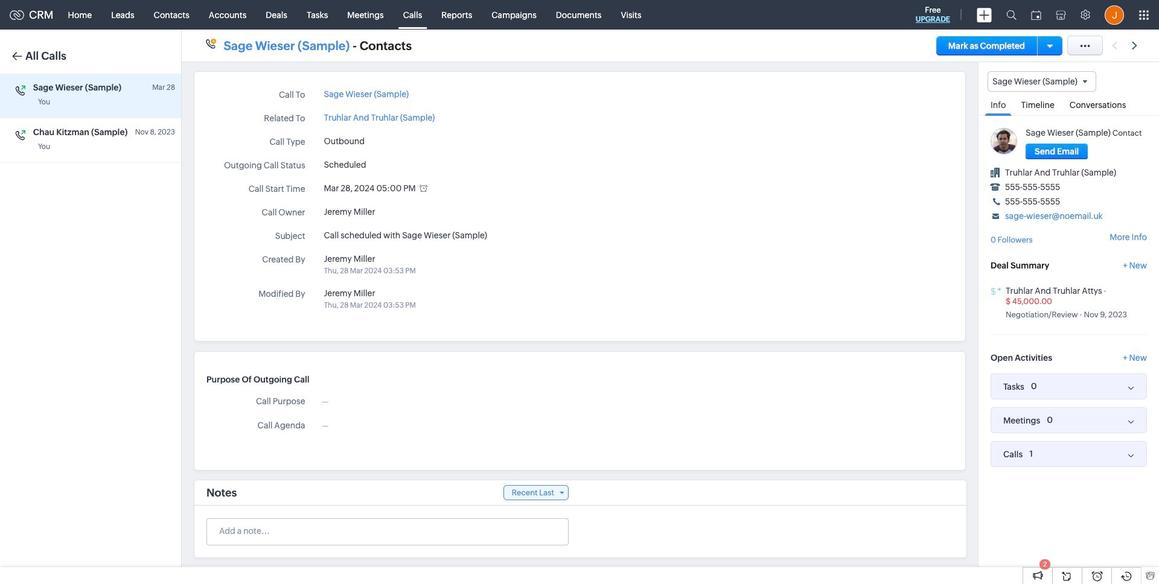 Task type: locate. For each thing, give the bounding box(es) containing it.
None button
[[1026, 144, 1088, 160]]

calendar image
[[1031, 10, 1042, 20]]

None field
[[988, 71, 1097, 92]]

search element
[[999, 0, 1024, 30]]

search image
[[1007, 10, 1017, 20]]



Task type: describe. For each thing, give the bounding box(es) containing it.
previous record image
[[1112, 42, 1118, 50]]

profile image
[[1105, 5, 1124, 24]]

next record image
[[1132, 42, 1140, 50]]

Add a note... field
[[207, 525, 568, 537]]

logo image
[[10, 10, 24, 20]]

profile element
[[1098, 0, 1132, 29]]

create menu image
[[977, 8, 992, 22]]

create menu element
[[970, 0, 999, 29]]



Task type: vqa. For each thing, say whether or not it's contained in the screenshot.
Profile icon at the top right
yes



